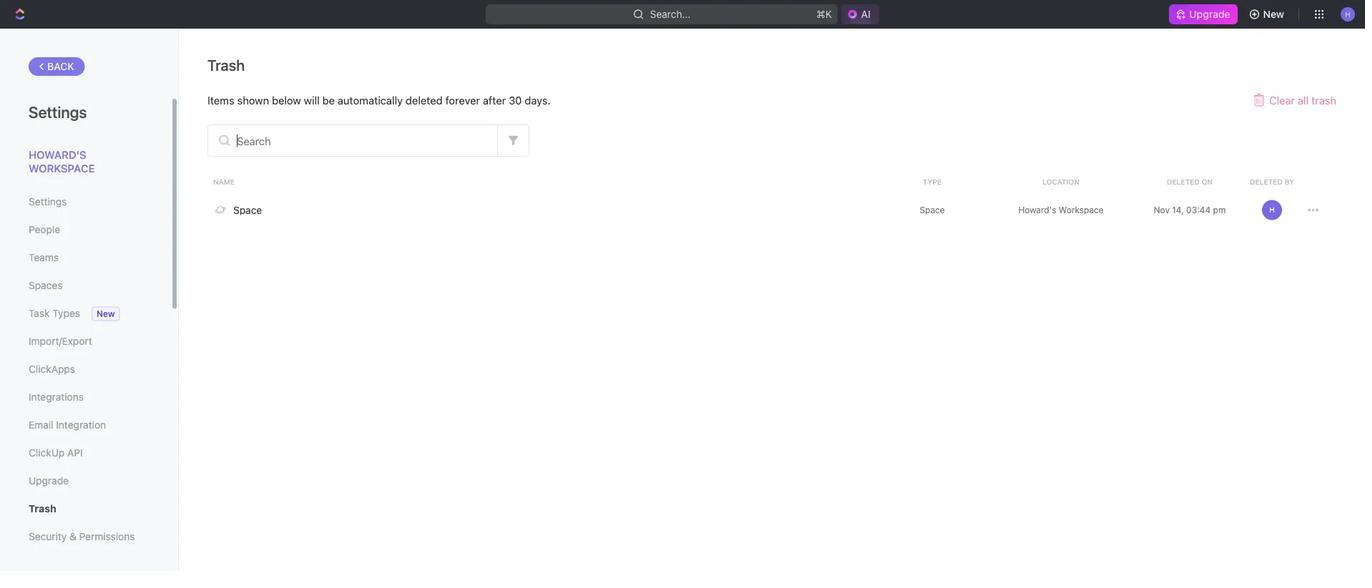Task type: locate. For each thing, give the bounding box(es) containing it.
30
[[509, 94, 522, 106]]

1 horizontal spatial h
[[1346, 10, 1351, 18]]

howard's workspace down location
[[1019, 205, 1104, 215]]

1 vertical spatial new
[[97, 309, 115, 319]]

upgrade link down clickup api link
[[29, 469, 142, 493]]

upgrade link left the new button
[[1170, 4, 1238, 24]]

trash up items
[[208, 56, 245, 74]]

1 vertical spatial upgrade link
[[29, 469, 142, 493]]

space down type
[[920, 205, 945, 215]]

on
[[1202, 178, 1213, 186]]

0 vertical spatial workspace
[[29, 162, 95, 175]]

deleted
[[1167, 178, 1200, 186], [1250, 178, 1283, 186]]

howard's down location
[[1019, 205, 1057, 215]]

clickup api link
[[29, 441, 142, 465]]

task types
[[29, 307, 80, 319]]

clickapps
[[29, 363, 75, 375]]

h
[[1346, 10, 1351, 18], [1270, 206, 1275, 214]]

will
[[304, 94, 320, 106]]

new button
[[1244, 3, 1293, 26]]

0 vertical spatial howard's
[[29, 148, 86, 161]]

0 horizontal spatial upgrade link
[[29, 469, 142, 493]]

0 vertical spatial h
[[1346, 10, 1351, 18]]

clear
[[1270, 94, 1296, 106]]

0 horizontal spatial howard's workspace
[[29, 148, 95, 175]]

upgrade link
[[1170, 4, 1238, 24], [29, 469, 142, 493]]

0 horizontal spatial workspace
[[29, 162, 95, 175]]

1 horizontal spatial upgrade link
[[1170, 4, 1238, 24]]

0 vertical spatial upgrade link
[[1170, 4, 1238, 24]]

0 horizontal spatial howard's
[[29, 148, 86, 161]]

0 horizontal spatial h
[[1270, 206, 1275, 214]]

dropdown menu image
[[1308, 205, 1319, 215]]

settings up "people"
[[29, 196, 67, 208]]

automatically
[[338, 94, 403, 106]]

howard's inside howard's workspace
[[29, 148, 86, 161]]

trash inside trash link
[[29, 503, 56, 515]]

1 vertical spatial workspace
[[1059, 205, 1104, 215]]

deleted for deleted on
[[1167, 178, 1200, 186]]

back
[[47, 60, 74, 72]]

deleted left on
[[1167, 178, 1200, 186]]

1 vertical spatial howard's workspace
[[1019, 205, 1104, 215]]

0 horizontal spatial trash
[[29, 503, 56, 515]]

people
[[29, 224, 60, 235]]

space
[[233, 204, 262, 216], [920, 205, 945, 215]]

1 horizontal spatial new
[[1264, 8, 1285, 20]]

0 horizontal spatial upgrade
[[29, 475, 69, 487]]

howard's up the settings link
[[29, 148, 86, 161]]

1 horizontal spatial deleted
[[1250, 178, 1283, 186]]

workspace
[[29, 162, 95, 175], [1059, 205, 1104, 215]]

workspace down location
[[1059, 205, 1104, 215]]

all
[[1298, 94, 1309, 106]]

1 deleted from the left
[[1167, 178, 1200, 186]]

settings element
[[0, 29, 179, 571]]

1 vertical spatial upgrade
[[29, 475, 69, 487]]

security & permissions
[[29, 531, 135, 543]]

0 vertical spatial trash
[[208, 56, 245, 74]]

0 horizontal spatial deleted
[[1167, 178, 1200, 186]]

&
[[69, 531, 76, 543]]

trash
[[208, 56, 245, 74], [29, 503, 56, 515]]

space down name
[[233, 204, 262, 216]]

upgrade down clickup
[[29, 475, 69, 487]]

items
[[208, 94, 235, 106]]

email integration link
[[29, 413, 142, 437]]

0 vertical spatial howard's workspace
[[29, 148, 95, 175]]

0 vertical spatial upgrade
[[1190, 8, 1231, 20]]

03:44
[[1187, 205, 1211, 215]]

1 vertical spatial trash
[[29, 503, 56, 515]]

upgrade left the new button
[[1190, 8, 1231, 20]]

by
[[1285, 178, 1295, 186]]

trash up security
[[29, 503, 56, 515]]

Search text field
[[208, 125, 497, 156]]

deleted for deleted by
[[1250, 178, 1283, 186]]

items shown below will be automatically deleted forever after 30 days.
[[208, 94, 551, 106]]

shown
[[237, 94, 269, 106]]

clear all trash
[[1270, 94, 1337, 106]]

clickapps link
[[29, 357, 142, 382]]

settings down back "link"
[[29, 102, 87, 121]]

howard's workspace
[[29, 148, 95, 175], [1019, 205, 1104, 215]]

new
[[1264, 8, 1285, 20], [97, 309, 115, 319]]

import/export link
[[29, 329, 142, 354]]

1 vertical spatial settings
[[29, 196, 67, 208]]

howard's
[[29, 148, 86, 161], [1019, 205, 1057, 215]]

⌘k
[[817, 8, 832, 20]]

after
[[483, 94, 506, 106]]

days.
[[525, 94, 551, 106]]

0 vertical spatial new
[[1264, 8, 1285, 20]]

1 vertical spatial howard's
[[1019, 205, 1057, 215]]

0 horizontal spatial new
[[97, 309, 115, 319]]

2 deleted from the left
[[1250, 178, 1283, 186]]

deleted left by
[[1250, 178, 1283, 186]]

upgrade
[[1190, 8, 1231, 20], [29, 475, 69, 487]]

settings
[[29, 102, 87, 121], [29, 196, 67, 208]]

howard's workspace inside 'settings' element
[[29, 148, 95, 175]]

clickup api
[[29, 447, 83, 459]]

howard's workspace up the settings link
[[29, 148, 95, 175]]

workspace up the settings link
[[29, 162, 95, 175]]

2 settings from the top
[[29, 196, 67, 208]]

0 vertical spatial settings
[[29, 102, 87, 121]]

trash link
[[29, 497, 142, 521]]



Task type: describe. For each thing, give the bounding box(es) containing it.
1 horizontal spatial space
[[920, 205, 945, 215]]

1 horizontal spatial howard's workspace
[[1019, 205, 1104, 215]]

back link
[[29, 57, 85, 76]]

h button
[[1337, 3, 1360, 26]]

deleted on
[[1167, 178, 1213, 186]]

teams
[[29, 252, 59, 263]]

deleted
[[406, 94, 443, 106]]

1 settings from the top
[[29, 102, 87, 121]]

below
[[272, 94, 301, 106]]

types
[[52, 307, 80, 319]]

spaces
[[29, 280, 63, 291]]

new inside 'settings' element
[[97, 309, 115, 319]]

security & permissions link
[[29, 525, 142, 549]]

location
[[1043, 178, 1080, 186]]

teams link
[[29, 246, 142, 270]]

1 horizontal spatial trash
[[208, 56, 245, 74]]

settings link
[[29, 190, 142, 214]]

0 horizontal spatial space
[[233, 204, 262, 216]]

be
[[323, 94, 335, 106]]

new inside button
[[1264, 8, 1285, 20]]

clickup
[[29, 447, 65, 459]]

h inside dropdown button
[[1346, 10, 1351, 18]]

search...
[[650, 8, 691, 20]]

spaces link
[[29, 273, 142, 298]]

task
[[29, 307, 50, 319]]

integration
[[56, 419, 106, 431]]

nov
[[1154, 205, 1170, 215]]

email
[[29, 419, 53, 431]]

1 horizontal spatial workspace
[[1059, 205, 1104, 215]]

permissions
[[79, 531, 135, 543]]

14,
[[1173, 205, 1184, 215]]

pm
[[1214, 205, 1226, 215]]

1 horizontal spatial howard's
[[1019, 205, 1057, 215]]

1 vertical spatial h
[[1270, 206, 1275, 214]]

1 horizontal spatial upgrade
[[1190, 8, 1231, 20]]

workspace inside 'settings' element
[[29, 162, 95, 175]]

people link
[[29, 218, 142, 242]]

trash
[[1312, 94, 1337, 106]]

security
[[29, 531, 67, 543]]

name
[[213, 178, 235, 186]]

ai button
[[842, 4, 880, 24]]

ai
[[862, 8, 871, 20]]

nov 14, 03:44 pm
[[1154, 205, 1226, 215]]

type
[[923, 178, 942, 186]]

deleted by
[[1250, 178, 1295, 186]]

upgrade inside 'settings' element
[[29, 475, 69, 487]]

api
[[67, 447, 83, 459]]

integrations
[[29, 391, 84, 403]]

forever
[[446, 94, 480, 106]]

email integration
[[29, 419, 106, 431]]

integrations link
[[29, 385, 142, 409]]

import/export
[[29, 335, 92, 347]]



Task type: vqa. For each thing, say whether or not it's contained in the screenshot.
the left Everything
no



